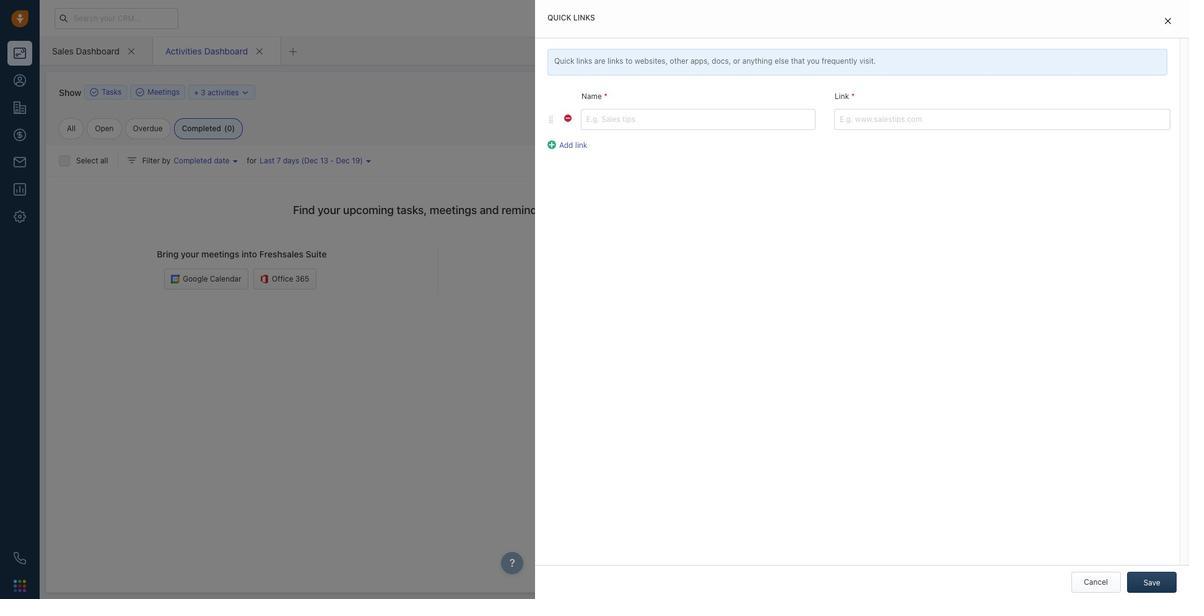 Task type: vqa. For each thing, say whether or not it's contained in the screenshot.
hotel
no



Task type: describe. For each thing, give the bounding box(es) containing it.
open
[[95, 124, 114, 133]]

completed ( 0 )
[[182, 124, 235, 133]]

overdue
[[133, 124, 163, 133]]

* for name *
[[604, 92, 608, 101]]

add link
[[559, 140, 588, 150]]

but
[[1056, 560, 1068, 569]]

activities dashboard
[[165, 46, 248, 56]]

docs,
[[712, 56, 731, 66]]

anything
[[743, 56, 773, 66]]

13
[[320, 156, 328, 165]]

-
[[330, 156, 334, 165]]

quick links are links to websites, other apps, docs, or anything else that you frequently visit.
[[554, 56, 876, 66]]

your for bring
[[181, 249, 199, 260]]

have
[[964, 560, 980, 569]]

you
[[807, 56, 820, 66]]

calendar
[[210, 274, 241, 284]]

goals
[[806, 127, 826, 137]]

365
[[295, 274, 309, 284]]

dialog containing quick links
[[535, 0, 1189, 600]]

completed for completed ( 0 )
[[182, 124, 221, 133]]

save button
[[1127, 572, 1177, 593]]

link
[[835, 92, 849, 101]]

view activity goals
[[758, 127, 826, 137]]

add
[[559, 140, 573, 150]]

bring your meetings into freshsales suite
[[157, 249, 327, 260]]

insights
[[997, 560, 1024, 569]]

office 365 button
[[253, 269, 316, 290]]

links
[[574, 13, 595, 22]]

add link link
[[548, 140, 588, 150]]

+ 3 activities link
[[194, 86, 250, 98]]

0 horizontal spatial meetings
[[201, 249, 239, 260]]

or
[[733, 56, 741, 66]]

freddy
[[909, 560, 933, 569]]

days
[[283, 156, 299, 165]]

to
[[626, 56, 633, 66]]

freddy doesn't have any insights for now. but it will soon!
[[909, 560, 1110, 569]]

cancel
[[1084, 578, 1108, 587]]

activities
[[165, 46, 202, 56]]

phone element
[[7, 546, 32, 571]]

doesn't
[[935, 560, 962, 569]]

link *
[[835, 92, 855, 101]]

reminders
[[502, 204, 553, 217]]

visit.
[[860, 56, 876, 66]]

tasks
[[102, 88, 122, 97]]

it
[[1070, 560, 1075, 569]]

bring
[[157, 249, 179, 260]]

frequently
[[822, 56, 858, 66]]

completed date button
[[171, 155, 247, 166]]

soon!
[[1090, 560, 1110, 569]]

activities
[[208, 88, 239, 97]]

1 links from the left
[[577, 56, 592, 66]]

quick links
[[548, 13, 595, 22]]

+
[[194, 88, 199, 97]]

cancel button
[[1071, 572, 1121, 593]]

are
[[595, 56, 606, 66]]

save
[[1144, 579, 1161, 588]]

find
[[293, 204, 315, 217]]

office
[[272, 274, 293, 284]]

quick
[[554, 56, 575, 66]]

completed for completed date
[[174, 156, 212, 165]]

select all
[[76, 156, 108, 165]]

1 vertical spatial for
[[1026, 560, 1036, 569]]

* for link *
[[851, 92, 855, 101]]



Task type: locate. For each thing, give the bounding box(es) containing it.
last 7 days ( dec 13 - dec 19 )
[[260, 156, 363, 165]]

0 horizontal spatial *
[[604, 92, 608, 101]]

for
[[247, 156, 257, 165], [1026, 560, 1036, 569]]

phone image
[[14, 553, 26, 565]]

name *
[[582, 92, 608, 101]]

any
[[982, 560, 995, 569]]

meetings up calendar
[[201, 249, 239, 260]]

google
[[183, 274, 208, 284]]

sales
[[52, 46, 74, 56]]

1 vertical spatial )
[[360, 156, 363, 165]]

google calendar button
[[164, 269, 248, 290]]

by
[[162, 156, 171, 165]]

Search your CRM... text field
[[55, 8, 178, 29]]

* right link
[[851, 92, 855, 101]]

down image
[[241, 88, 250, 97]]

freshsales
[[259, 249, 304, 260]]

dashboard for sales dashboard
[[76, 46, 120, 56]]

completed right by
[[174, 156, 212, 165]]

your for find
[[318, 204, 340, 217]]

0
[[227, 124, 232, 133]]

E.g. Sales tips text field
[[581, 109, 816, 130]]

date
[[214, 156, 230, 165]]

select
[[76, 156, 98, 165]]

all
[[67, 124, 76, 133]]

will
[[1077, 560, 1088, 569]]

suite
[[306, 249, 327, 260]]

quick
[[548, 13, 571, 22]]

sales dashboard
[[52, 46, 120, 56]]

all
[[100, 156, 108, 165]]

dialog
[[535, 0, 1189, 600]]

for left now.
[[1026, 560, 1036, 569]]

2 dec from the left
[[336, 156, 350, 165]]

0 vertical spatial (
[[224, 124, 227, 133]]

1 vertical spatial (
[[301, 156, 304, 165]]

your
[[318, 204, 340, 217], [181, 249, 199, 260]]

0 horizontal spatial your
[[181, 249, 199, 260]]

links left are on the top of the page
[[577, 56, 592, 66]]

2 links from the left
[[608, 56, 624, 66]]

office 365
[[272, 274, 309, 284]]

) right -
[[360, 156, 363, 165]]

links
[[577, 56, 592, 66], [608, 56, 624, 66]]

1 horizontal spatial dashboard
[[204, 46, 248, 56]]

your right bring
[[181, 249, 199, 260]]

04:00
[[854, 99, 875, 108]]

filter by
[[142, 156, 171, 165]]

link
[[575, 140, 588, 150]]

dashboard for activities dashboard
[[204, 46, 248, 56]]

0 horizontal spatial (
[[224, 124, 227, 133]]

dashboard
[[76, 46, 120, 56], [204, 46, 248, 56]]

(
[[224, 124, 227, 133], [301, 156, 304, 165]]

that
[[791, 56, 805, 66]]

upcoming
[[343, 204, 394, 217]]

1 vertical spatial completed
[[174, 156, 212, 165]]

1 horizontal spatial *
[[851, 92, 855, 101]]

now.
[[1038, 560, 1054, 569]]

1 dashboard from the left
[[76, 46, 120, 56]]

0 vertical spatial for
[[247, 156, 257, 165]]

dashboard up activities
[[204, 46, 248, 56]]

1 horizontal spatial your
[[318, 204, 340, 217]]

0 horizontal spatial )
[[232, 124, 235, 133]]

meetings left and
[[430, 204, 477, 217]]

( up date
[[224, 124, 227, 133]]

completed inside button
[[174, 156, 212, 165]]

1 horizontal spatial )
[[360, 156, 363, 165]]

freshworks switcher image
[[14, 580, 26, 593]]

* right "name"
[[604, 92, 608, 101]]

completed date
[[174, 156, 230, 165]]

2 dashboard from the left
[[204, 46, 248, 56]]

find your upcoming tasks, meetings and reminders here.
[[293, 204, 582, 217]]

dec
[[304, 156, 318, 165], [336, 156, 350, 165]]

1 horizontal spatial (
[[301, 156, 304, 165]]

links left to
[[608, 56, 624, 66]]

here.
[[556, 204, 582, 217]]

your right find
[[318, 204, 340, 217]]

1 dec from the left
[[304, 156, 318, 165]]

( right days
[[301, 156, 304, 165]]

drag image
[[548, 116, 555, 123]]

apps,
[[691, 56, 710, 66]]

into
[[242, 249, 257, 260]]

1 horizontal spatial dec
[[336, 156, 350, 165]]

name
[[582, 92, 602, 101]]

and
[[480, 204, 499, 217]]

1 horizontal spatial meetings
[[430, 204, 477, 217]]

19
[[352, 156, 360, 165]]

activity
[[778, 127, 804, 137]]

dec right -
[[336, 156, 350, 165]]

last
[[260, 156, 275, 165]]

+ 3 activities
[[194, 88, 239, 97]]

meetings
[[148, 88, 180, 97]]

tasks,
[[397, 204, 427, 217]]

03:00
[[854, 62, 875, 71]]

0 vertical spatial meetings
[[430, 204, 477, 217]]

)
[[232, 124, 235, 133], [360, 156, 363, 165]]

2 * from the left
[[851, 92, 855, 101]]

3
[[201, 88, 206, 97]]

for left last
[[247, 156, 257, 165]]

0 vertical spatial your
[[318, 204, 340, 217]]

7
[[277, 156, 281, 165]]

0 vertical spatial )
[[232, 124, 235, 133]]

view activity goals link
[[747, 127, 826, 137]]

completed left 0
[[182, 124, 221, 133]]

1 * from the left
[[604, 92, 608, 101]]

view
[[758, 127, 776, 137]]

1 vertical spatial meetings
[[201, 249, 239, 260]]

0 vertical spatial completed
[[182, 124, 221, 133]]

show
[[59, 87, 81, 98]]

0 horizontal spatial dashboard
[[76, 46, 120, 56]]

google calendar
[[183, 274, 241, 284]]

dashboard right sales
[[76, 46, 120, 56]]

0 horizontal spatial for
[[247, 156, 257, 165]]

0 horizontal spatial links
[[577, 56, 592, 66]]

websites,
[[635, 56, 668, 66]]

0 horizontal spatial dec
[[304, 156, 318, 165]]

filter
[[142, 156, 160, 165]]

dec left the 13
[[304, 156, 318, 165]]

1 horizontal spatial for
[[1026, 560, 1036, 569]]

+ 3 activities button
[[189, 85, 255, 100]]

) down activities
[[232, 124, 235, 133]]

1 vertical spatial your
[[181, 249, 199, 260]]

else
[[775, 56, 789, 66]]

E.g. www.salestips.com text field
[[834, 109, 1171, 130]]

completed
[[182, 124, 221, 133], [174, 156, 212, 165]]

other
[[670, 56, 689, 66]]

1 horizontal spatial links
[[608, 56, 624, 66]]



